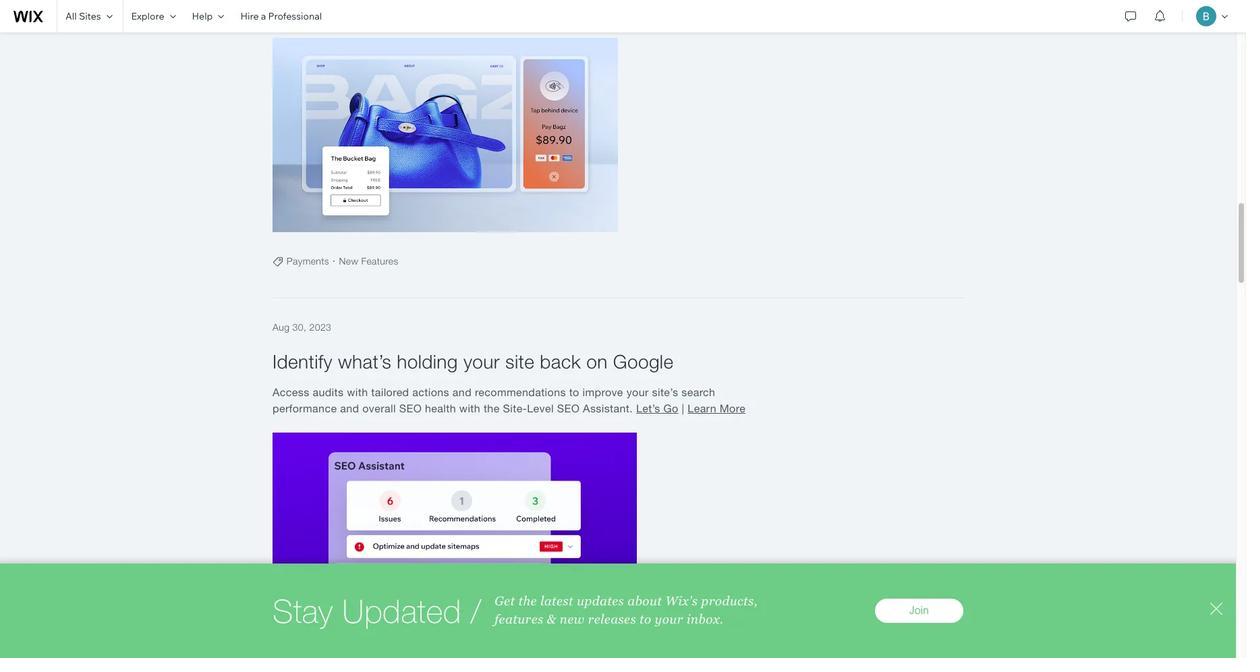 Task type: locate. For each thing, give the bounding box(es) containing it.
explore
[[131, 10, 164, 22]]

help button
[[184, 0, 232, 32]]

all sites
[[65, 10, 101, 22]]

professional
[[268, 10, 322, 22]]

hire
[[241, 10, 259, 22]]



Task type: vqa. For each thing, say whether or not it's contained in the screenshot.
Right to left button
no



Task type: describe. For each thing, give the bounding box(es) containing it.
a
[[261, 10, 266, 22]]

sites
[[79, 10, 101, 22]]

hire a professional link
[[232, 0, 330, 32]]

all
[[65, 10, 77, 22]]

hire a professional
[[241, 10, 322, 22]]

help
[[192, 10, 213, 22]]



